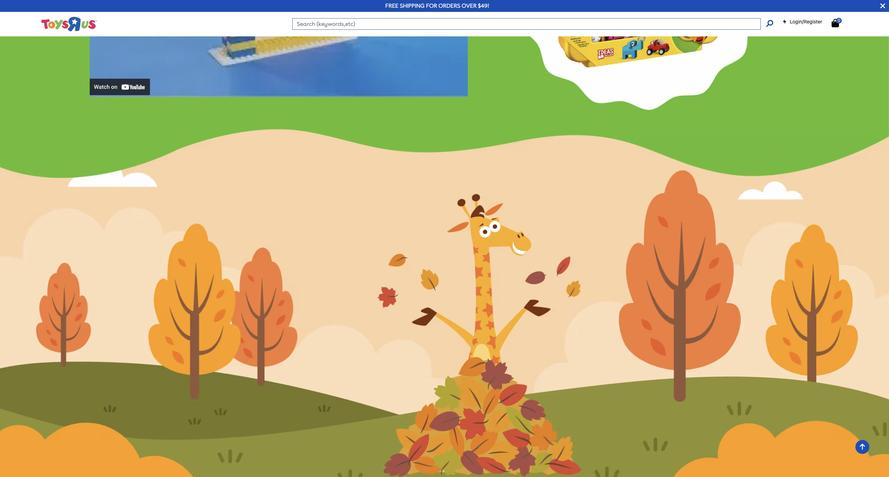 Task type: describe. For each thing, give the bounding box(es) containing it.
0
[[838, 18, 840, 23]]

0 link
[[832, 18, 846, 28]]

free shipping for orders over $49! link
[[385, 2, 489, 9]]

Enter Keyword or Item No. search field
[[292, 18, 761, 30]]

shopping bag image
[[832, 19, 839, 27]]

over
[[462, 2, 477, 9]]

toys r us image
[[41, 16, 97, 32]]

free shipping for orders over $49!
[[385, 2, 489, 9]]



Task type: locate. For each thing, give the bounding box(es) containing it.
login/register
[[790, 19, 822, 25]]

close button image
[[880, 2, 885, 10]]

$49!
[[478, 2, 489, 9]]

free
[[385, 2, 398, 9]]

click to shop lego classic creative suitcase image
[[513, 0, 782, 112]]

lego diy background image
[[0, 0, 889, 178]]

for
[[426, 2, 437, 9]]

shipping
[[400, 2, 425, 9]]

geoffrey fall desktop image
[[0, 129, 889, 478]]

None search field
[[292, 18, 773, 30]]

login/register button
[[782, 18, 822, 25]]

orders
[[438, 2, 460, 9]]



Task type: vqa. For each thing, say whether or not it's contained in the screenshot.
FREE
yes



